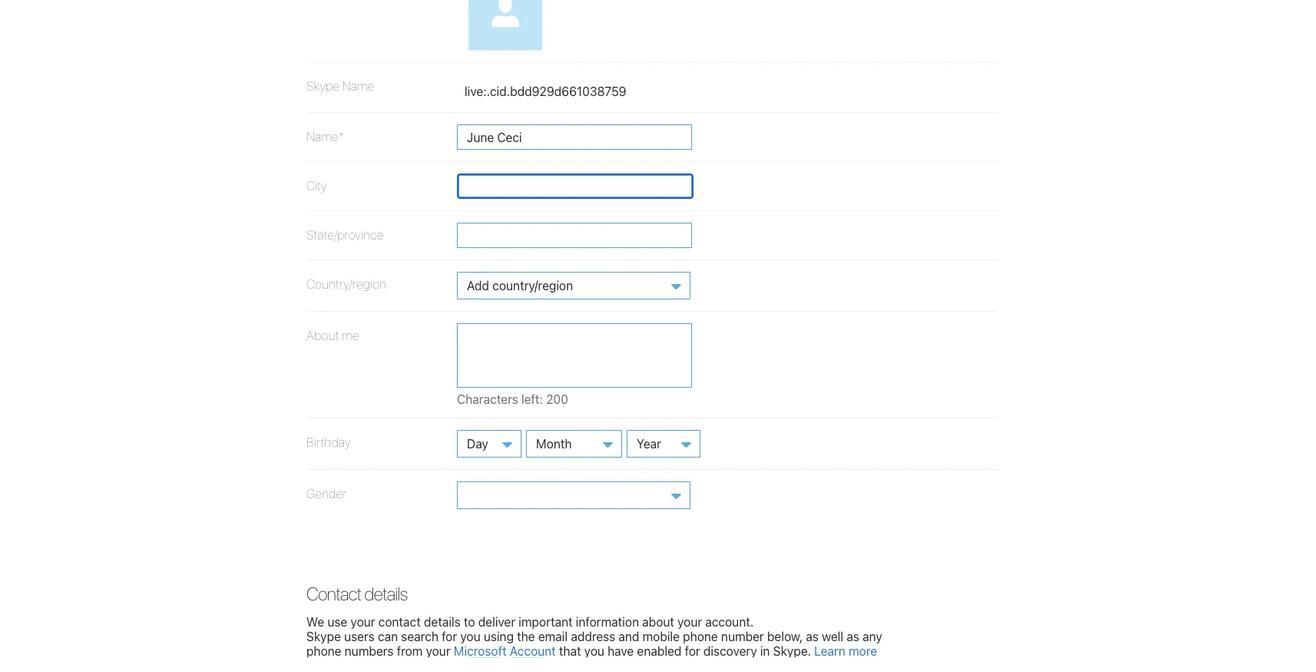 Task type: describe. For each thing, give the bounding box(es) containing it.
day
[[467, 436, 489, 451]]

year
[[637, 436, 661, 451]]

characters
[[457, 392, 518, 406]]

1 horizontal spatial your
[[426, 644, 451, 658]]

below,
[[767, 629, 803, 644]]

2 as from the left
[[847, 629, 860, 644]]

contact
[[307, 583, 361, 605]]

from
[[397, 644, 423, 658]]

left:
[[522, 392, 543, 406]]

about
[[307, 328, 339, 342]]

skype name
[[307, 79, 374, 93]]

State/province text field
[[457, 223, 692, 248]]

City text field
[[457, 173, 694, 199]]

for
[[442, 629, 457, 644]]

about me
[[307, 328, 359, 342]]

you
[[460, 629, 481, 644]]

mobile
[[643, 629, 680, 644]]

2 horizontal spatial your
[[678, 615, 702, 629]]

About me text field
[[457, 323, 692, 388]]

month
[[536, 436, 572, 451]]

state/province
[[307, 227, 384, 242]]

name
[[342, 79, 374, 93]]

1 skype from the top
[[307, 79, 340, 93]]

number
[[721, 629, 764, 644]]

using
[[484, 629, 514, 644]]

country/region
[[493, 278, 573, 293]]

me
[[342, 328, 359, 342]]

email
[[538, 629, 568, 644]]

and
[[619, 629, 640, 644]]

account.
[[706, 615, 754, 629]]



Task type: locate. For each thing, give the bounding box(es) containing it.
contact details
[[307, 583, 407, 605]]

skype left name
[[307, 79, 340, 93]]

2 skype from the top
[[307, 629, 341, 644]]

phone
[[683, 629, 718, 644], [307, 644, 342, 658]]

skype
[[307, 79, 340, 93], [307, 629, 341, 644]]

1 horizontal spatial details
[[424, 615, 461, 629]]

0 vertical spatial skype
[[307, 79, 340, 93]]

characters left: 200
[[457, 392, 569, 406]]

phone down "account."
[[683, 629, 718, 644]]

contact
[[379, 615, 421, 629]]

1 vertical spatial skype
[[307, 629, 341, 644]]

your up users
[[351, 615, 375, 629]]

well
[[822, 629, 844, 644]]

details up for
[[424, 615, 461, 629]]

address
[[571, 629, 616, 644]]

1 as from the left
[[806, 629, 819, 644]]

1 horizontal spatial phone
[[683, 629, 718, 644]]

0 horizontal spatial your
[[351, 615, 375, 629]]

to
[[464, 615, 475, 629]]

your down for
[[426, 644, 451, 658]]

skype inside we use your contact details to deliver important information about your account. skype users can search for you using the email address and mobile phone number below, as well as any phone numbers from your
[[307, 629, 341, 644]]

your
[[351, 615, 375, 629], [678, 615, 702, 629], [426, 644, 451, 658]]

0 horizontal spatial phone
[[307, 644, 342, 658]]

0 horizontal spatial as
[[806, 629, 819, 644]]

as left any
[[847, 629, 860, 644]]

add country/region
[[467, 278, 573, 293]]

city
[[307, 178, 327, 193]]

deliver
[[478, 615, 516, 629]]

any
[[863, 629, 883, 644]]

200
[[546, 392, 569, 406]]

0 vertical spatial details
[[364, 583, 407, 605]]

can
[[378, 629, 398, 644]]

search
[[401, 629, 439, 644]]

numbers
[[345, 644, 394, 658]]

details
[[364, 583, 407, 605], [424, 615, 461, 629]]

as left well
[[806, 629, 819, 644]]

0 horizontal spatial details
[[364, 583, 407, 605]]

Name* text field
[[457, 124, 692, 150]]

1 horizontal spatial as
[[847, 629, 860, 644]]

the
[[517, 629, 535, 644]]

we use your contact details to deliver important information about your account. skype users can search for you using the email address and mobile phone number below, as well as any phone numbers from your
[[307, 615, 883, 658]]

as
[[806, 629, 819, 644], [847, 629, 860, 644]]

information
[[576, 615, 639, 629]]

birthday
[[307, 435, 351, 449]]

status containing characters left:
[[457, 392, 640, 406]]

your right about
[[678, 615, 702, 629]]

details inside we use your contact details to deliver important information about your account. skype users can search for you using the email address and mobile phone number below, as well as any phone numbers from your
[[424, 615, 461, 629]]

important
[[519, 615, 573, 629]]

users
[[344, 629, 375, 644]]

use
[[328, 615, 348, 629]]

live:.cid.bdd929d661038759
[[465, 84, 627, 99]]

gender
[[307, 486, 347, 501]]

1 vertical spatial details
[[424, 615, 461, 629]]

name*
[[307, 129, 344, 143]]

country/region
[[307, 276, 387, 291]]

add
[[467, 278, 489, 293]]

about
[[642, 615, 675, 629]]

details up contact
[[364, 583, 407, 605]]

skype down "we"
[[307, 629, 341, 644]]

status
[[457, 392, 640, 406]]

phone down "we"
[[307, 644, 342, 658]]

we
[[307, 615, 324, 629]]



Task type: vqa. For each thing, say whether or not it's contained in the screenshot.
the topmost Skype
yes



